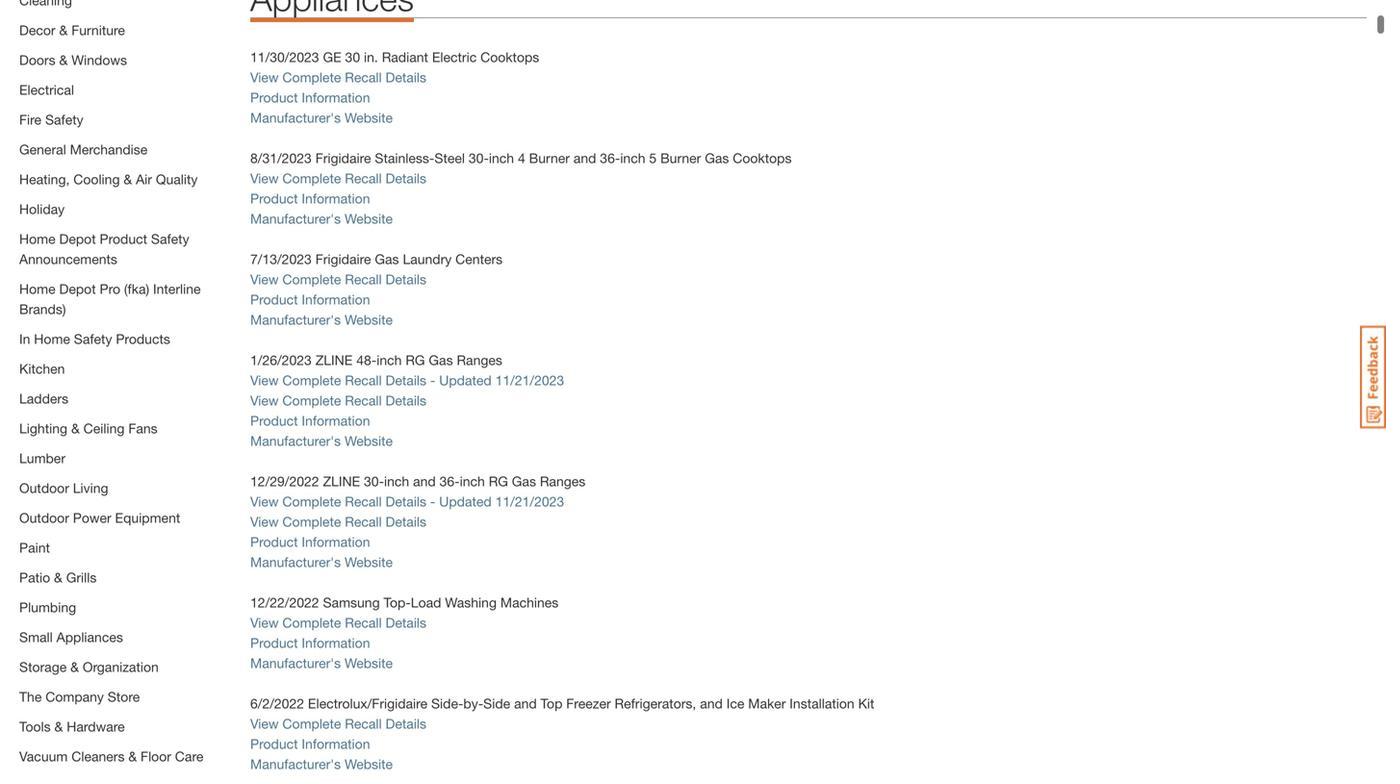 Task type: describe. For each thing, give the bounding box(es) containing it.
3 product information link from the top
[[250, 292, 370, 307]]

centers
[[455, 251, 503, 267]]

5 complete from the top
[[282, 393, 341, 409]]

floor
[[141, 749, 171, 765]]

2 vertical spatial home
[[34, 331, 70, 347]]

2 vertical spatial safety
[[74, 331, 112, 347]]

patio & grills
[[19, 570, 97, 586]]

recall inside 12/22/2022 samsung top-load washing machines view complete recall details product information manufacturer's website
[[345, 615, 382, 631]]

updated inside 1/26/2023 zline 48-inch rg gas ranges view complete recall details - updated 11/21/2023 view complete recall details product information manufacturer's website
[[439, 372, 492, 388]]

2 burner from the left
[[660, 150, 701, 166]]

1 view complete recall details - updated 11/21/2023 link from the top
[[250, 372, 564, 388]]

kit
[[858, 696, 875, 712]]

7 details from the top
[[386, 514, 426, 530]]

& left air
[[124, 171, 132, 187]]

home depot pro (fka) interline brands) link
[[19, 281, 201, 317]]

equipment
[[115, 510, 180, 526]]

outdoor living
[[19, 480, 108, 496]]

fire safety link
[[19, 112, 83, 128]]

manufacturer's inside 12/29/2022 zline 30-inch and 36-inch rg gas ranges view complete recall details - updated 11/21/2023 view complete recall details product information manufacturer's website
[[250, 554, 341, 570]]

interline
[[153, 281, 201, 297]]

6 details from the top
[[386, 494, 426, 510]]

2 view complete recall details - updated 11/21/2023 link from the top
[[250, 494, 564, 510]]

11/30/2023
[[250, 49, 319, 65]]

36- inside 12/29/2022 zline 30-inch and 36-inch rg gas ranges view complete recall details - updated 11/21/2023 view complete recall details product information manufacturer's website
[[440, 474, 460, 489]]

30- inside 8/31/2023 frigidaire stainless-steel 30-inch 4 burner and 36-inch 5 burner gas cooktops view complete recall details product information manufacturer's website
[[469, 150, 489, 166]]

doors & windows
[[19, 52, 127, 68]]

recall inside 6/2/2022 electrolux/frigidaire side-by-side and top freezer refrigerators, and ice maker installation kit view complete recall details product information manufacturer's website
[[345, 716, 382, 732]]

power
[[73, 510, 111, 526]]

- inside 12/29/2022 zline 30-inch and 36-inch rg gas ranges view complete recall details - updated 11/21/2023 view complete recall details product information manufacturer's website
[[430, 494, 435, 510]]

view inside the 11/30/2023 ge 30 in. radiant electric cooktops view complete recall details product information manufacturer's website
[[250, 69, 279, 85]]

stainless-
[[375, 150, 435, 166]]

decor
[[19, 22, 55, 38]]

cooktops inside the 11/30/2023 ge 30 in. radiant electric cooktops view complete recall details product information manufacturer's website
[[480, 49, 539, 65]]

paint link
[[19, 540, 50, 556]]

the company store
[[19, 689, 140, 705]]

manufacturer's inside 6/2/2022 electrolux/frigidaire side-by-side and top freezer refrigerators, and ice maker installation kit view complete recall details product information manufacturer's website
[[250, 757, 341, 772]]

4 view from the top
[[250, 372, 279, 388]]

3 view complete recall details link from the top
[[250, 271, 426, 287]]

4 view complete recall details link from the top
[[250, 393, 426, 409]]

electrical link
[[19, 82, 74, 98]]

7 complete from the top
[[282, 514, 341, 530]]

- inside 1/26/2023 zline 48-inch rg gas ranges view complete recall details - updated 11/21/2023 view complete recall details product information manufacturer's website
[[430, 372, 435, 388]]

48-
[[356, 352, 377, 368]]

electrical
[[19, 82, 74, 98]]

information inside the 11/30/2023 ge 30 in. radiant electric cooktops view complete recall details product information manufacturer's website
[[302, 89, 370, 105]]

& for furniture
[[59, 22, 68, 38]]

living
[[73, 480, 108, 496]]

home depot pro (fka) interline brands)
[[19, 281, 201, 317]]

information inside 6/2/2022 electrolux/frigidaire side-by-side and top freezer refrigerators, and ice maker installation kit view complete recall details product information manufacturer's website
[[302, 736, 370, 752]]

12/22/2022
[[250, 595, 319, 611]]

5
[[649, 150, 657, 166]]

load
[[411, 595, 441, 611]]

installation
[[790, 696, 855, 712]]

small
[[19, 630, 53, 645]]

30- inside 12/29/2022 zline 30-inch and 36-inch rg gas ranges view complete recall details - updated 11/21/2023 view complete recall details product information manufacturer's website
[[364, 474, 384, 489]]

tools & hardware link
[[19, 719, 125, 735]]

6/2/2022 electrolux/frigidaire side-by-side and top freezer refrigerators, and ice maker installation kit view complete recall details product information manufacturer's website
[[250, 696, 875, 772]]

tools
[[19, 719, 51, 735]]

ge
[[323, 49, 341, 65]]

and left ice
[[700, 696, 723, 712]]

details inside 6/2/2022 electrolux/frigidaire side-by-side and top freezer refrigerators, and ice maker installation kit view complete recall details product information manufacturer's website
[[386, 716, 426, 732]]

radiant
[[382, 49, 428, 65]]

4
[[518, 150, 525, 166]]

gas inside 8/31/2023 frigidaire stainless-steel 30-inch 4 burner and 36-inch 5 burner gas cooktops view complete recall details product information manufacturer's website
[[705, 150, 729, 166]]

heating, cooling & air quality link
[[19, 171, 198, 187]]

12/22/2022 samsung top-load washing machines view complete recall details product information manufacturer's website
[[250, 595, 559, 671]]

4 product information link from the top
[[250, 413, 370, 429]]

store
[[108, 689, 140, 705]]

the
[[19, 689, 42, 705]]

electric
[[432, 49, 477, 65]]

1/26/2023 zline 48-inch rg gas ranges view complete recall details - updated 11/21/2023 view complete recall details product information manufacturer's website
[[250, 352, 564, 449]]

care
[[175, 749, 203, 765]]

outdoor power equipment
[[19, 510, 180, 526]]

complete inside 12/22/2022 samsung top-load washing machines view complete recall details product information manufacturer's website
[[282, 615, 341, 631]]

updated inside 12/29/2022 zline 30-inch and 36-inch rg gas ranges view complete recall details - updated 11/21/2023 view complete recall details product information manufacturer's website
[[439, 494, 492, 510]]

recall inside 7/13/2023 frigidaire gas laundry centers view complete recall details product information manufacturer's website
[[345, 271, 382, 287]]

30
[[345, 49, 360, 65]]

website inside 7/13/2023 frigidaire gas laundry centers view complete recall details product information manufacturer's website
[[345, 312, 393, 328]]

11/21/2023 inside 12/29/2022 zline 30-inch and 36-inch rg gas ranges view complete recall details - updated 11/21/2023 view complete recall details product information manufacturer's website
[[495, 494, 564, 510]]

6 manufacturer's website link from the top
[[250, 655, 393, 671]]

small appliances
[[19, 630, 123, 645]]

fans
[[128, 421, 158, 437]]

11/21/2023 inside 1/26/2023 zline 48-inch rg gas ranges view complete recall details - updated 11/21/2023 view complete recall details product information manufacturer's website
[[495, 372, 564, 388]]

windows
[[71, 52, 127, 68]]

and left top
[[514, 696, 537, 712]]

7 recall from the top
[[345, 514, 382, 530]]

tools & hardware
[[19, 719, 125, 735]]

frigidaire for stainless-
[[315, 150, 371, 166]]

steel
[[434, 150, 465, 166]]

11/30/2023 ge 30 in. radiant electric cooktops view complete recall details product information manufacturer's website
[[250, 49, 539, 126]]

rg inside 12/29/2022 zline 30-inch and 36-inch rg gas ranges view complete recall details - updated 11/21/2023 view complete recall details product information manufacturer's website
[[489, 474, 508, 489]]

lighting
[[19, 421, 67, 437]]

patio & grills link
[[19, 570, 97, 586]]

view inside 7/13/2023 frigidaire gas laundry centers view complete recall details product information manufacturer's website
[[250, 271, 279, 287]]

1 view complete recall details link from the top
[[250, 69, 426, 85]]

5 product information link from the top
[[250, 534, 370, 550]]

top-
[[384, 595, 411, 611]]

in home safety products link
[[19, 331, 170, 347]]

0 vertical spatial safety
[[45, 112, 83, 128]]

outdoor power equipment link
[[19, 510, 180, 526]]

lighting & ceiling fans
[[19, 421, 158, 437]]

manufacturer's inside 1/26/2023 zline 48-inch rg gas ranges view complete recall details - updated 11/21/2023 view complete recall details product information manufacturer's website
[[250, 433, 341, 449]]

5 details from the top
[[386, 393, 426, 409]]

lumber
[[19, 451, 65, 466]]

pro
[[100, 281, 120, 297]]

information inside 12/29/2022 zline 30-inch and 36-inch rg gas ranges view complete recall details - updated 11/21/2023 view complete recall details product information manufacturer's website
[[302, 534, 370, 550]]

and inside 8/31/2023 frigidaire stainless-steel 30-inch 4 burner and 36-inch 5 burner gas cooktops view complete recall details product information manufacturer's website
[[574, 150, 596, 166]]

5 view from the top
[[250, 393, 279, 409]]

gas inside 7/13/2023 frigidaire gas laundry centers view complete recall details product information manufacturer's website
[[375, 251, 399, 267]]

paint
[[19, 540, 50, 556]]

products
[[116, 331, 170, 347]]

ranges inside 1/26/2023 zline 48-inch rg gas ranges view complete recall details - updated 11/21/2023 view complete recall details product information manufacturer's website
[[457, 352, 502, 368]]

1 burner from the left
[[529, 150, 570, 166]]

6 view from the top
[[250, 494, 279, 510]]

home for home depot product safety announcements
[[19, 231, 55, 247]]

rg inside 1/26/2023 zline 48-inch rg gas ranges view complete recall details - updated 11/21/2023 view complete recall details product information manufacturer's website
[[406, 352, 425, 368]]

7 manufacturer's website link from the top
[[250, 757, 393, 772]]

4 complete from the top
[[282, 372, 341, 388]]

furniture
[[71, 22, 125, 38]]

air
[[136, 171, 152, 187]]

top
[[541, 696, 563, 712]]

vacuum
[[19, 749, 68, 765]]

home depot product safety announcements link
[[19, 231, 189, 267]]

7/13/2023
[[250, 251, 312, 267]]

6 complete from the top
[[282, 494, 341, 510]]

3 manufacturer's website link from the top
[[250, 312, 393, 328]]

2 view complete recall details link from the top
[[250, 170, 426, 186]]

general merchandise link
[[19, 142, 148, 157]]

8/31/2023 frigidaire stainless-steel 30-inch 4 burner and 36-inch 5 burner gas cooktops view complete recall details product information manufacturer's website
[[250, 150, 792, 227]]

doors & windows link
[[19, 52, 127, 68]]

product inside 8/31/2023 frigidaire stainless-steel 30-inch 4 burner and 36-inch 5 burner gas cooktops view complete recall details product information manufacturer's website
[[250, 191, 298, 206]]

8/31/2023
[[250, 150, 312, 166]]

12/29/2022 zline 30-inch and 36-inch rg gas ranges view complete recall details - updated 11/21/2023 view complete recall details product information manufacturer's website
[[250, 474, 586, 570]]

website inside 12/29/2022 zline 30-inch and 36-inch rg gas ranges view complete recall details - updated 11/21/2023 view complete recall details product information manufacturer's website
[[345, 554, 393, 570]]

freezer
[[566, 696, 611, 712]]

ladders link
[[19, 391, 68, 407]]

website inside 1/26/2023 zline 48-inch rg gas ranges view complete recall details - updated 11/21/2023 view complete recall details product information manufacturer's website
[[345, 433, 393, 449]]

information inside 7/13/2023 frigidaire gas laundry centers view complete recall details product information manufacturer's website
[[302, 292, 370, 307]]

6/2/2022
[[250, 696, 304, 712]]

by-
[[463, 696, 483, 712]]



Task type: vqa. For each thing, say whether or not it's contained in the screenshot.
middle Lander link
no



Task type: locate. For each thing, give the bounding box(es) containing it.
website down 48-
[[345, 433, 393, 449]]

zline right 12/29/2022
[[323, 474, 360, 489]]

and down 1/26/2023 zline 48-inch rg gas ranges view complete recall details - updated 11/21/2023 view complete recall details product information manufacturer's website
[[413, 474, 436, 489]]

product inside 6/2/2022 electrolux/frigidaire side-by-side and top freezer refrigerators, and ice maker installation kit view complete recall details product information manufacturer's website
[[250, 736, 298, 752]]

home down holiday link
[[19, 231, 55, 247]]

1 view from the top
[[250, 69, 279, 85]]

1 - from the top
[[430, 372, 435, 388]]

0 vertical spatial depot
[[59, 231, 96, 247]]

appliances
[[56, 630, 123, 645]]

0 horizontal spatial ranges
[[457, 352, 502, 368]]

zline for 48-
[[315, 352, 353, 368]]

recall inside the 11/30/2023 ge 30 in. radiant electric cooktops view complete recall details product information manufacturer's website
[[345, 69, 382, 85]]

product inside the 11/30/2023 ge 30 in. radiant electric cooktops view complete recall details product information manufacturer's website
[[250, 89, 298, 105]]

depot for pro
[[59, 281, 96, 297]]

1 vertical spatial 36-
[[440, 474, 460, 489]]

6 manufacturer's from the top
[[250, 655, 341, 671]]

ceiling
[[83, 421, 125, 437]]

& for ceiling
[[71, 421, 80, 437]]

6 view complete recall details link from the top
[[250, 615, 426, 631]]

product information link down "ge"
[[250, 89, 370, 105]]

rg
[[406, 352, 425, 368], [489, 474, 508, 489]]

12/29/2022
[[250, 474, 319, 489]]

information down electrolux/frigidaire
[[302, 736, 370, 752]]

1 vertical spatial 11/21/2023
[[495, 494, 564, 510]]

& right decor
[[59, 22, 68, 38]]

-
[[430, 372, 435, 388], [430, 494, 435, 510]]

manufacturer's website link up 12/29/2022
[[250, 433, 393, 449]]

4 manufacturer's website link from the top
[[250, 433, 393, 449]]

view complete recall details link down 48-
[[250, 393, 426, 409]]

feedback link image
[[1360, 325, 1386, 429]]

product inside 12/29/2022 zline 30-inch and 36-inch rg gas ranges view complete recall details - updated 11/21/2023 view complete recall details product information manufacturer's website
[[250, 534, 298, 550]]

& left grills
[[54, 570, 62, 586]]

1 horizontal spatial 36-
[[600, 150, 620, 166]]

complete inside 6/2/2022 electrolux/frigidaire side-by-side and top freezer refrigerators, and ice maker installation kit view complete recall details product information manufacturer's website
[[282, 716, 341, 732]]

1 horizontal spatial ranges
[[540, 474, 586, 489]]

manufacturer's inside 12/22/2022 samsung top-load washing machines view complete recall details product information manufacturer's website
[[250, 655, 341, 671]]

(fka)
[[124, 281, 149, 297]]

1 details from the top
[[386, 69, 426, 85]]

website up samsung at the bottom of page
[[345, 554, 393, 570]]

view inside 6/2/2022 electrolux/frigidaire side-by-side and top freezer refrigerators, and ice maker installation kit view complete recall details product information manufacturer's website
[[250, 716, 279, 732]]

1 vertical spatial updated
[[439, 494, 492, 510]]

1 updated from the top
[[439, 372, 492, 388]]

4 information from the top
[[302, 413, 370, 429]]

manufacturer's inside 7/13/2023 frigidaire gas laundry centers view complete recall details product information manufacturer's website
[[250, 312, 341, 328]]

1 recall from the top
[[345, 69, 382, 85]]

announcements
[[19, 251, 117, 267]]

5 recall from the top
[[345, 393, 382, 409]]

burner right 5
[[660, 150, 701, 166]]

manufacturer's down 6/2/2022
[[250, 757, 341, 772]]

7/13/2023 frigidaire gas laundry centers view complete recall details product information manufacturer's website
[[250, 251, 503, 328]]

complete inside the 11/30/2023 ge 30 in. radiant electric cooktops view complete recall details product information manufacturer's website
[[282, 69, 341, 85]]

product information link up 12/29/2022
[[250, 413, 370, 429]]

general merchandise
[[19, 142, 148, 157]]

0 vertical spatial updated
[[439, 372, 492, 388]]

0 horizontal spatial rg
[[406, 352, 425, 368]]

& left ceiling
[[71, 421, 80, 437]]

7 view complete recall details link from the top
[[250, 716, 426, 732]]

1 horizontal spatial cooktops
[[733, 150, 792, 166]]

2 information from the top
[[302, 191, 370, 206]]

holiday link
[[19, 201, 65, 217]]

manufacturer's website link down 6/2/2022
[[250, 757, 393, 772]]

safety right fire
[[45, 112, 83, 128]]

lighting & ceiling fans link
[[19, 421, 158, 437]]

manufacturer's
[[250, 110, 341, 126], [250, 211, 341, 227], [250, 312, 341, 328], [250, 433, 341, 449], [250, 554, 341, 570], [250, 655, 341, 671], [250, 757, 341, 772]]

zline inside 1/26/2023 zline 48-inch rg gas ranges view complete recall details - updated 11/21/2023 view complete recall details product information manufacturer's website
[[315, 352, 353, 368]]

3 recall from the top
[[345, 271, 382, 287]]

3 view from the top
[[250, 271, 279, 287]]

information inside 8/31/2023 frigidaire stainless-steel 30-inch 4 burner and 36-inch 5 burner gas cooktops view complete recall details product information manufacturer's website
[[302, 191, 370, 206]]

home for home depot pro (fka) interline brands)
[[19, 281, 55, 297]]

0 vertical spatial 11/21/2023
[[495, 372, 564, 388]]

gas inside 12/29/2022 zline 30-inch and 36-inch rg gas ranges view complete recall details - updated 11/21/2023 view complete recall details product information manufacturer's website
[[512, 474, 536, 489]]

brands)
[[19, 301, 66, 317]]

view complete recall details link down '7/13/2023' at the left of page
[[250, 271, 426, 287]]

doors
[[19, 52, 55, 68]]

& right doors
[[59, 52, 68, 68]]

product inside 12/22/2022 samsung top-load washing machines view complete recall details product information manufacturer's website
[[250, 635, 298, 651]]

1 frigidaire from the top
[[315, 150, 371, 166]]

30- down 1/26/2023 zline 48-inch rg gas ranges view complete recall details - updated 11/21/2023 view complete recall details product information manufacturer's website
[[364, 474, 384, 489]]

2 manufacturer's from the top
[[250, 211, 341, 227]]

recall inside 8/31/2023 frigidaire stainless-steel 30-inch 4 burner and 36-inch 5 burner gas cooktops view complete recall details product information manufacturer's website
[[345, 170, 382, 186]]

6 information from the top
[[302, 635, 370, 651]]

frigidaire inside 7/13/2023 frigidaire gas laundry centers view complete recall details product information manufacturer's website
[[315, 251, 371, 267]]

information inside 12/22/2022 samsung top-load washing machines view complete recall details product information manufacturer's website
[[302, 635, 370, 651]]

zline for 30-
[[323, 474, 360, 489]]

outdoor for outdoor living
[[19, 480, 69, 496]]

washing
[[445, 595, 497, 611]]

8 complete from the top
[[282, 615, 341, 631]]

frigidaire right '7/13/2023' at the left of page
[[315, 251, 371, 267]]

5 information from the top
[[302, 534, 370, 550]]

holiday
[[19, 201, 65, 217]]

view complete recall details link down electrolux/frigidaire
[[250, 716, 426, 732]]

product down 6/2/2022
[[250, 736, 298, 752]]

depot up announcements
[[59, 231, 96, 247]]

36- left 5
[[600, 150, 620, 166]]

7 website from the top
[[345, 757, 393, 772]]

side-
[[431, 696, 463, 712]]

8 details from the top
[[386, 615, 426, 631]]

manufacturer's website link up samsung at the bottom of page
[[250, 554, 393, 570]]

3 information from the top
[[302, 292, 370, 307]]

36- down 1/26/2023 zline 48-inch rg gas ranges view complete recall details - updated 11/21/2023 view complete recall details product information manufacturer's website
[[440, 474, 460, 489]]

website down stainless-
[[345, 211, 393, 227]]

3 complete from the top
[[282, 271, 341, 287]]

company
[[45, 689, 104, 705]]

2 recall from the top
[[345, 170, 382, 186]]

electrolux/frigidaire
[[308, 696, 427, 712]]

plumbing
[[19, 600, 76, 616]]

manufacturer's website link up 6/2/2022
[[250, 655, 393, 671]]

view inside 12/22/2022 samsung top-load washing machines view complete recall details product information manufacturer's website
[[250, 615, 279, 631]]

zline left 48-
[[315, 352, 353, 368]]

safety up interline
[[151, 231, 189, 247]]

7 product information link from the top
[[250, 736, 370, 752]]

home inside home depot pro (fka) interline brands)
[[19, 281, 55, 297]]

2 11/21/2023 from the top
[[495, 494, 564, 510]]

1 vertical spatial rg
[[489, 474, 508, 489]]

0 horizontal spatial 36-
[[440, 474, 460, 489]]

inch inside 1/26/2023 zline 48-inch rg gas ranges view complete recall details - updated 11/21/2023 view complete recall details product information manufacturer's website
[[377, 352, 402, 368]]

0 vertical spatial zline
[[315, 352, 353, 368]]

5 manufacturer's website link from the top
[[250, 554, 393, 570]]

6 website from the top
[[345, 655, 393, 671]]

manufacturer's up '7/13/2023' at the left of page
[[250, 211, 341, 227]]

manufacturer's up 12/22/2022
[[250, 554, 341, 570]]

ranges inside 12/29/2022 zline 30-inch and 36-inch rg gas ranges view complete recall details - updated 11/21/2023 view complete recall details product information manufacturer's website
[[540, 474, 586, 489]]

1 vertical spatial cooktops
[[733, 150, 792, 166]]

information down 48-
[[302, 413, 370, 429]]

1 vertical spatial zline
[[323, 474, 360, 489]]

manufacturer's website link up 8/31/2023
[[250, 110, 393, 126]]

machines
[[500, 595, 559, 611]]

website up electrolux/frigidaire
[[345, 655, 393, 671]]

view inside 8/31/2023 frigidaire stainless-steel 30-inch 4 burner and 36-inch 5 burner gas cooktops view complete recall details product information manufacturer's website
[[250, 170, 279, 186]]

product down 12/22/2022
[[250, 635, 298, 651]]

manufacturer's up 6/2/2022
[[250, 655, 341, 671]]

1 vertical spatial ranges
[[540, 474, 586, 489]]

5 website from the top
[[345, 554, 393, 570]]

website inside 6/2/2022 electrolux/frigidaire side-by-side and top freezer refrigerators, and ice maker installation kit view complete recall details product information manufacturer's website
[[345, 757, 393, 772]]

& up company
[[70, 659, 79, 675]]

2 product information link from the top
[[250, 191, 370, 206]]

burner right 4
[[529, 150, 570, 166]]

1 vertical spatial home
[[19, 281, 55, 297]]

merchandise
[[70, 142, 148, 157]]

lumber link
[[19, 451, 65, 466]]

1 horizontal spatial burner
[[660, 150, 701, 166]]

& right tools
[[54, 719, 63, 735]]

storage
[[19, 659, 67, 675]]

1 manufacturer's from the top
[[250, 110, 341, 126]]

outdoor down lumber link at the left bottom of page
[[19, 480, 69, 496]]

1 product information link from the top
[[250, 89, 370, 105]]

the company store link
[[19, 689, 140, 705]]

3 website from the top
[[345, 312, 393, 328]]

details inside 12/22/2022 samsung top-load washing machines view complete recall details product information manufacturer's website
[[386, 615, 426, 631]]

depot inside home depot product safety announcements
[[59, 231, 96, 247]]

0 vertical spatial outdoor
[[19, 480, 69, 496]]

2 frigidaire from the top
[[315, 251, 371, 267]]

manufacturer's up 12/29/2022
[[250, 433, 341, 449]]

9 details from the top
[[386, 716, 426, 732]]

product information link
[[250, 89, 370, 105], [250, 191, 370, 206], [250, 292, 370, 307], [250, 413, 370, 429], [250, 534, 370, 550], [250, 635, 370, 651], [250, 736, 370, 752]]

quality
[[156, 171, 198, 187]]

patio
[[19, 570, 50, 586]]

cleaners
[[71, 749, 125, 765]]

view complete recall details link down 8/31/2023
[[250, 170, 426, 186]]

organization
[[83, 659, 159, 675]]

storage & organization link
[[19, 659, 159, 675]]

fire
[[19, 112, 41, 128]]

1 11/21/2023 from the top
[[495, 372, 564, 388]]

information down samsung at the bottom of page
[[302, 635, 370, 651]]

1 horizontal spatial 30-
[[469, 150, 489, 166]]

0 horizontal spatial cooktops
[[480, 49, 539, 65]]

product inside home depot product safety announcements
[[100, 231, 147, 247]]

1 complete from the top
[[282, 69, 341, 85]]

complete inside 7/13/2023 frigidaire gas laundry centers view complete recall details product information manufacturer's website
[[282, 271, 341, 287]]

manufacturer's up 1/26/2023
[[250, 312, 341, 328]]

depot for product
[[59, 231, 96, 247]]

and inside 12/29/2022 zline 30-inch and 36-inch rg gas ranges view complete recall details - updated 11/21/2023 view complete recall details product information manufacturer's website
[[413, 474, 436, 489]]

1 vertical spatial 30-
[[364, 474, 384, 489]]

9 view from the top
[[250, 716, 279, 732]]

2 depot from the top
[[59, 281, 96, 297]]

2 view from the top
[[250, 170, 279, 186]]

1 vertical spatial depot
[[59, 281, 96, 297]]

product inside 1/26/2023 zline 48-inch rg gas ranges view complete recall details - updated 11/21/2023 view complete recall details product information manufacturer's website
[[250, 413, 298, 429]]

4 manufacturer's from the top
[[250, 433, 341, 449]]

information down 8/31/2023
[[302, 191, 370, 206]]

2 complete from the top
[[282, 170, 341, 186]]

manufacturer's inside 8/31/2023 frigidaire stainless-steel 30-inch 4 burner and 36-inch 5 burner gas cooktops view complete recall details product information manufacturer's website
[[250, 211, 341, 227]]

4 website from the top
[[345, 433, 393, 449]]

refrigerators,
[[615, 696, 696, 712]]

& for hardware
[[54, 719, 63, 735]]

0 vertical spatial cooktops
[[480, 49, 539, 65]]

inch
[[489, 150, 514, 166], [620, 150, 645, 166], [377, 352, 402, 368], [384, 474, 409, 489], [460, 474, 485, 489]]

manufacturer's up 8/31/2023
[[250, 110, 341, 126]]

0 vertical spatial home
[[19, 231, 55, 247]]

home right in
[[34, 331, 70, 347]]

3 manufacturer's from the top
[[250, 312, 341, 328]]

0 vertical spatial rg
[[406, 352, 425, 368]]

0 horizontal spatial 30-
[[364, 474, 384, 489]]

website up 48-
[[345, 312, 393, 328]]

0 vertical spatial frigidaire
[[315, 150, 371, 166]]

1 information from the top
[[302, 89, 370, 105]]

information up 48-
[[302, 292, 370, 307]]

details inside the 11/30/2023 ge 30 in. radiant electric cooktops view complete recall details product information manufacturer's website
[[386, 69, 426, 85]]

view complete recall details link down samsung at the bottom of page
[[250, 615, 426, 631]]

website down electrolux/frigidaire
[[345, 757, 393, 772]]

7 manufacturer's from the top
[[250, 757, 341, 772]]

product information link down 8/31/2023
[[250, 191, 370, 206]]

storage & organization
[[19, 659, 159, 675]]

in.
[[364, 49, 378, 65]]

website inside 12/22/2022 samsung top-load washing machines view complete recall details product information manufacturer's website
[[345, 655, 393, 671]]

1 manufacturer's website link from the top
[[250, 110, 393, 126]]

7 view from the top
[[250, 514, 279, 530]]

fire safety
[[19, 112, 83, 128]]

ladders
[[19, 391, 68, 407]]

2 details from the top
[[386, 170, 426, 186]]

cooktops inside 8/31/2023 frigidaire stainless-steel 30-inch 4 burner and 36-inch 5 burner gas cooktops view complete recall details product information manufacturer's website
[[733, 150, 792, 166]]

product down 1/26/2023
[[250, 413, 298, 429]]

home inside home depot product safety announcements
[[19, 231, 55, 247]]

vacuum cleaners & floor care link
[[19, 749, 203, 765]]

frigidaire
[[315, 150, 371, 166], [315, 251, 371, 267]]

details inside 7/13/2023 frigidaire gas laundry centers view complete recall details product information manufacturer's website
[[386, 271, 426, 287]]

safety inside home depot product safety announcements
[[151, 231, 189, 247]]

depot down announcements
[[59, 281, 96, 297]]

3 details from the top
[[386, 271, 426, 287]]

vacuum cleaners & floor care
[[19, 749, 203, 765]]

kitchen
[[19, 361, 65, 377]]

0 horizontal spatial burner
[[529, 150, 570, 166]]

0 vertical spatial ranges
[[457, 352, 502, 368]]

5 view complete recall details link from the top
[[250, 514, 426, 530]]

plumbing link
[[19, 600, 76, 616]]

frigidaire for gas
[[315, 251, 371, 267]]

in home safety products
[[19, 331, 170, 347]]

view complete recall details link down "ge"
[[250, 69, 426, 85]]

product information link down 12/29/2022
[[250, 534, 370, 550]]

& for windows
[[59, 52, 68, 68]]

9 complete from the top
[[282, 716, 341, 732]]

manufacturer's inside the 11/30/2023 ge 30 in. radiant electric cooktops view complete recall details product information manufacturer's website
[[250, 110, 341, 126]]

1 horizontal spatial rg
[[489, 474, 508, 489]]

36- inside 8/31/2023 frigidaire stainless-steel 30-inch 4 burner and 36-inch 5 burner gas cooktops view complete recall details product information manufacturer's website
[[600, 150, 620, 166]]

decor & furniture
[[19, 22, 125, 38]]

product information link down 12/22/2022
[[250, 635, 370, 651]]

in
[[19, 331, 30, 347]]

2 - from the top
[[430, 494, 435, 510]]

&
[[59, 22, 68, 38], [59, 52, 68, 68], [124, 171, 132, 187], [71, 421, 80, 437], [54, 570, 62, 586], [70, 659, 79, 675], [54, 719, 63, 735], [128, 749, 137, 765]]

updated
[[439, 372, 492, 388], [439, 494, 492, 510]]

frigidaire inside 8/31/2023 frigidaire stainless-steel 30-inch 4 burner and 36-inch 5 burner gas cooktops view complete recall details product information manufacturer's website
[[315, 150, 371, 166]]

product up 12/22/2022
[[250, 534, 298, 550]]

outdoor
[[19, 480, 69, 496], [19, 510, 69, 526]]

7 information from the top
[[302, 736, 370, 752]]

complete inside 8/31/2023 frigidaire stainless-steel 30-inch 4 burner and 36-inch 5 burner gas cooktops view complete recall details product information manufacturer's website
[[282, 170, 341, 186]]

1 vertical spatial frigidaire
[[315, 251, 371, 267]]

6 recall from the top
[[345, 494, 382, 510]]

30-
[[469, 150, 489, 166], [364, 474, 384, 489]]

6 product information link from the top
[[250, 635, 370, 651]]

maker
[[748, 696, 786, 712]]

4 details from the top
[[386, 372, 426, 388]]

recall
[[345, 69, 382, 85], [345, 170, 382, 186], [345, 271, 382, 287], [345, 372, 382, 388], [345, 393, 382, 409], [345, 494, 382, 510], [345, 514, 382, 530], [345, 615, 382, 631], [345, 716, 382, 732]]

zline inside 12/29/2022 zline 30-inch and 36-inch rg gas ranges view complete recall details - updated 11/21/2023 view complete recall details product information manufacturer's website
[[323, 474, 360, 489]]

1 website from the top
[[345, 110, 393, 126]]

details inside 8/31/2023 frigidaire stainless-steel 30-inch 4 burner and 36-inch 5 burner gas cooktops view complete recall details product information manufacturer's website
[[386, 170, 426, 186]]

frigidaire left stainless-
[[315, 150, 371, 166]]

4 recall from the top
[[345, 372, 382, 388]]

gas inside 1/26/2023 zline 48-inch rg gas ranges view complete recall details - updated 11/21/2023 view complete recall details product information manufacturer's website
[[429, 352, 453, 368]]

side
[[483, 696, 510, 712]]

and right 4
[[574, 150, 596, 166]]

product up (fka)
[[100, 231, 147, 247]]

product down 8/31/2023
[[250, 191, 298, 206]]

safety down home depot pro (fka) interline brands) link
[[74, 331, 112, 347]]

product inside 7/13/2023 frigidaire gas laundry centers view complete recall details product information manufacturer's website
[[250, 292, 298, 307]]

information down "ge"
[[302, 89, 370, 105]]

2 outdoor from the top
[[19, 510, 69, 526]]

1 depot from the top
[[59, 231, 96, 247]]

home up brands)
[[19, 281, 55, 297]]

view
[[250, 69, 279, 85], [250, 170, 279, 186], [250, 271, 279, 287], [250, 372, 279, 388], [250, 393, 279, 409], [250, 494, 279, 510], [250, 514, 279, 530], [250, 615, 279, 631], [250, 716, 279, 732]]

depot inside home depot pro (fka) interline brands)
[[59, 281, 96, 297]]

& for organization
[[70, 659, 79, 675]]

heating, cooling & air quality
[[19, 171, 198, 187]]

1 vertical spatial safety
[[151, 231, 189, 247]]

home
[[19, 231, 55, 247], [19, 281, 55, 297], [34, 331, 70, 347]]

36-
[[600, 150, 620, 166], [440, 474, 460, 489]]

general
[[19, 142, 66, 157]]

view complete recall details link down 12/29/2022
[[250, 514, 426, 530]]

laundry
[[403, 251, 452, 267]]

information inside 1/26/2023 zline 48-inch rg gas ranges view complete recall details - updated 11/21/2023 view complete recall details product information manufacturer's website
[[302, 413, 370, 429]]

manufacturer's website link up '7/13/2023' at the left of page
[[250, 211, 393, 227]]

ice
[[726, 696, 744, 712]]

manufacturer's website link up 1/26/2023
[[250, 312, 393, 328]]

product down 11/30/2023
[[250, 89, 298, 105]]

2 manufacturer's website link from the top
[[250, 211, 393, 227]]

8 view from the top
[[250, 615, 279, 631]]

information up samsung at the bottom of page
[[302, 534, 370, 550]]

outdoor for outdoor power equipment
[[19, 510, 69, 526]]

1 vertical spatial view complete recall details - updated 11/21/2023 link
[[250, 494, 564, 510]]

0 vertical spatial 36-
[[600, 150, 620, 166]]

& for grills
[[54, 570, 62, 586]]

product information link down 6/2/2022
[[250, 736, 370, 752]]

0 vertical spatial view complete recall details - updated 11/21/2023 link
[[250, 372, 564, 388]]

30- right steel
[[469, 150, 489, 166]]

9 recall from the top
[[345, 716, 382, 732]]

product down '7/13/2023' at the left of page
[[250, 292, 298, 307]]

manufacturer's website link
[[250, 110, 393, 126], [250, 211, 393, 227], [250, 312, 393, 328], [250, 433, 393, 449], [250, 554, 393, 570], [250, 655, 393, 671], [250, 757, 393, 772]]

1 outdoor from the top
[[19, 480, 69, 496]]

0 vertical spatial 30-
[[469, 150, 489, 166]]

1 vertical spatial outdoor
[[19, 510, 69, 526]]

0 vertical spatial -
[[430, 372, 435, 388]]

cooling
[[73, 171, 120, 187]]

website inside the 11/30/2023 ge 30 in. radiant electric cooktops view complete recall details product information manufacturer's website
[[345, 110, 393, 126]]

1 vertical spatial -
[[430, 494, 435, 510]]

& left the floor
[[128, 749, 137, 765]]

outdoor up paint
[[19, 510, 69, 526]]

website up stainless-
[[345, 110, 393, 126]]

5 manufacturer's from the top
[[250, 554, 341, 570]]

website
[[345, 110, 393, 126], [345, 211, 393, 227], [345, 312, 393, 328], [345, 433, 393, 449], [345, 554, 393, 570], [345, 655, 393, 671], [345, 757, 393, 772]]

product information link down '7/13/2023' at the left of page
[[250, 292, 370, 307]]

2 updated from the top
[[439, 494, 492, 510]]

2 website from the top
[[345, 211, 393, 227]]

website inside 8/31/2023 frigidaire stainless-steel 30-inch 4 burner and 36-inch 5 burner gas cooktops view complete recall details product information manufacturer's website
[[345, 211, 393, 227]]

decor & furniture link
[[19, 22, 125, 38]]

8 recall from the top
[[345, 615, 382, 631]]



